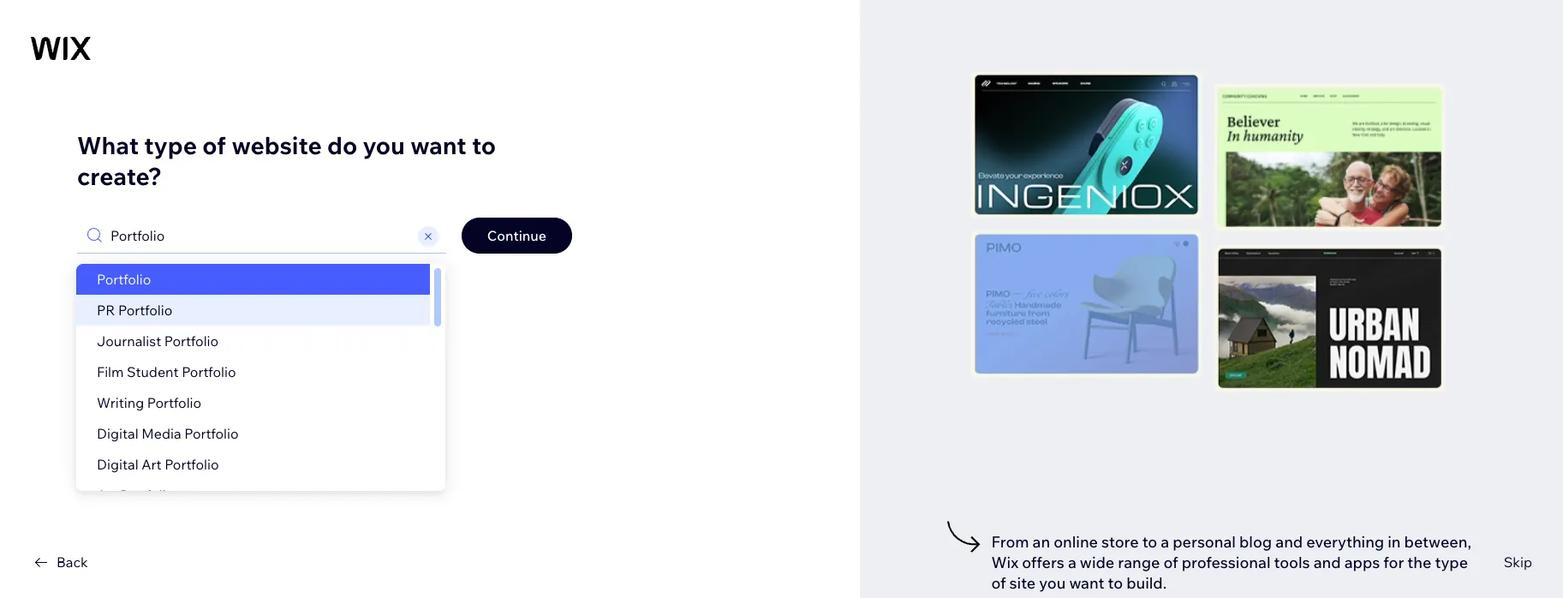 Task type: vqa. For each thing, say whether or not it's contained in the screenshot.
the WEBINAR
no



Task type: locate. For each thing, give the bounding box(es) containing it.
1 horizontal spatial a
[[1161, 532, 1170, 552]]

website
[[232, 130, 322, 160]]

of inside what type of website do you want to create?
[[203, 130, 226, 160]]

continue button
[[462, 217, 572, 253]]

1 horizontal spatial to
[[1108, 573, 1124, 593]]

the
[[1408, 553, 1432, 572]]

0 horizontal spatial of
[[203, 130, 226, 160]]

0 vertical spatial you
[[363, 130, 405, 160]]

portfolio
[[97, 270, 151, 287], [118, 301, 173, 318], [164, 332, 219, 349], [182, 363, 236, 380], [147, 394, 202, 411], [184, 425, 239, 442], [165, 455, 219, 473], [120, 486, 174, 503]]

art down digital art portfolio
[[97, 486, 117, 503]]

pr portfolio
[[97, 301, 173, 318]]

back
[[57, 554, 88, 571]]

pr portfolio option
[[76, 294, 430, 325]]

digital down writing
[[97, 425, 139, 442]]

1 vertical spatial type
[[1436, 553, 1469, 572]]

1 horizontal spatial and
[[1314, 553, 1342, 572]]

portfolio up pr portfolio
[[97, 270, 151, 287]]

digital
[[97, 425, 139, 442], [97, 455, 139, 473]]

list box containing portfolio
[[76, 264, 445, 510]]

portfolio down digital art portfolio
[[120, 486, 174, 503]]

0 horizontal spatial a
[[1068, 553, 1077, 572]]

personal
[[1173, 532, 1236, 552]]

1 horizontal spatial you
[[1040, 573, 1066, 593]]

for
[[1384, 553, 1405, 572]]

1 vertical spatial digital
[[97, 455, 139, 473]]

1 vertical spatial want
[[1070, 573, 1105, 593]]

want
[[411, 130, 467, 160], [1070, 573, 1105, 593]]

art portfolio
[[97, 486, 174, 503]]

digital up the art portfolio
[[97, 455, 139, 473]]

in
[[1388, 532, 1402, 552]]

0 vertical spatial of
[[203, 130, 226, 160]]

1 vertical spatial art
[[97, 486, 117, 503]]

1 vertical spatial a
[[1068, 553, 1077, 572]]

of down the wix
[[992, 573, 1006, 593]]

1 vertical spatial of
[[1164, 553, 1179, 572]]

a
[[1161, 532, 1170, 552], [1068, 553, 1077, 572]]

and
[[1276, 532, 1304, 552], [1314, 553, 1342, 572]]

pr
[[97, 301, 115, 318]]

0 vertical spatial to
[[472, 130, 496, 160]]

1 vertical spatial to
[[1143, 532, 1158, 552]]

type down between,
[[1436, 553, 1469, 572]]

0 horizontal spatial you
[[363, 130, 405, 160]]

0 vertical spatial type
[[144, 130, 197, 160]]

between,
[[1405, 532, 1472, 552]]

digital for digital media portfolio
[[97, 425, 139, 442]]

2 horizontal spatial to
[[1143, 532, 1158, 552]]

everything
[[1307, 532, 1385, 552]]

you inside from an online store to a personal blog and everything in between, wix offers a wide range of professional tools and apps for the type of site you want to build.
[[1040, 573, 1066, 593]]

0 horizontal spatial type
[[144, 130, 197, 160]]

1 horizontal spatial type
[[1436, 553, 1469, 572]]

0 horizontal spatial to
[[472, 130, 496, 160]]

and down everything
[[1314, 553, 1342, 572]]

what type of website do you want to create?
[[77, 130, 496, 191]]

offers
[[1022, 553, 1065, 572]]

from
[[992, 532, 1030, 552]]

0 vertical spatial art
[[142, 455, 162, 473]]

build.
[[1127, 573, 1167, 593]]

art down media
[[142, 455, 162, 473]]

what
[[77, 130, 139, 160]]

0 vertical spatial digital
[[97, 425, 139, 442]]

2 digital from the top
[[97, 455, 139, 473]]

back button
[[31, 552, 88, 572]]

1 digital from the top
[[97, 425, 139, 442]]

and up tools
[[1276, 532, 1304, 552]]

to
[[472, 130, 496, 160], [1143, 532, 1158, 552], [1108, 573, 1124, 593]]

0 vertical spatial want
[[411, 130, 467, 160]]

type up create?
[[144, 130, 197, 160]]

1 vertical spatial you
[[1040, 573, 1066, 593]]

you down offers
[[1040, 573, 1066, 593]]

a down online
[[1068, 553, 1077, 572]]

digital art portfolio
[[97, 455, 219, 473]]

of left website on the left top of the page
[[203, 130, 226, 160]]

of up build.
[[1164, 553, 1179, 572]]

a left personal
[[1161, 532, 1170, 552]]

1 horizontal spatial of
[[992, 573, 1006, 593]]

writing
[[97, 394, 144, 411]]

portfolio inside option
[[97, 270, 151, 287]]

of
[[203, 130, 226, 160], [1164, 553, 1179, 572], [992, 573, 1006, 593]]

list box
[[76, 264, 445, 510]]

you
[[363, 130, 405, 160], [1040, 573, 1066, 593]]

an
[[1033, 532, 1051, 552]]

type
[[144, 130, 197, 160], [1436, 553, 1469, 572]]

art
[[142, 455, 162, 473], [97, 486, 117, 503]]

from an online store to a personal blog and everything in between, wix offers a wide range of professional tools and apps for the type of site you want to build.
[[992, 532, 1472, 593]]

0 horizontal spatial and
[[1276, 532, 1304, 552]]

site
[[1010, 573, 1036, 593]]

you right the 'do'
[[363, 130, 405, 160]]

1 horizontal spatial want
[[1070, 573, 1105, 593]]

portfolio up 'journalist portfolio' in the bottom of the page
[[118, 301, 173, 318]]

film
[[97, 363, 124, 380]]

want inside from an online store to a personal blog and everything in between, wix offers a wide range of professional tools and apps for the type of site you want to build.
[[1070, 573, 1105, 593]]

digital for digital art portfolio
[[97, 455, 139, 473]]

0 horizontal spatial want
[[411, 130, 467, 160]]



Task type: describe. For each thing, give the bounding box(es) containing it.
Search for your business or site type field
[[105, 218, 415, 252]]

portfolio down the digital media portfolio
[[165, 455, 219, 473]]

writing portfolio
[[97, 394, 202, 411]]

you inside what type of website do you want to create?
[[363, 130, 405, 160]]

wide
[[1080, 553, 1115, 572]]

blog
[[1240, 532, 1273, 552]]

journalist portfolio
[[97, 332, 219, 349]]

online
[[1054, 532, 1099, 552]]

0 horizontal spatial art
[[97, 486, 117, 503]]

skip
[[1505, 554, 1533, 571]]

tools
[[1275, 553, 1311, 572]]

2 horizontal spatial of
[[1164, 553, 1179, 572]]

create?
[[77, 161, 162, 191]]

apps
[[1345, 553, 1381, 572]]

skip button
[[1505, 552, 1533, 572]]

0 vertical spatial a
[[1161, 532, 1170, 552]]

professional
[[1182, 553, 1271, 572]]

wix
[[992, 553, 1019, 572]]

portfolio option
[[76, 264, 430, 294]]

media
[[142, 425, 181, 442]]

digital media portfolio
[[97, 425, 239, 442]]

portfolio right media
[[184, 425, 239, 442]]

range
[[1119, 553, 1161, 572]]

0 vertical spatial and
[[1276, 532, 1304, 552]]

portfolio up the digital media portfolio
[[147, 394, 202, 411]]

2 vertical spatial to
[[1108, 573, 1124, 593]]

to inside what type of website do you want to create?
[[472, 130, 496, 160]]

portfolio right the student in the left bottom of the page
[[182, 363, 236, 380]]

1 horizontal spatial art
[[142, 455, 162, 473]]

portfolio up film student portfolio
[[164, 332, 219, 349]]

store
[[1102, 532, 1139, 552]]

journalist
[[97, 332, 161, 349]]

type inside from an online store to a personal blog and everything in between, wix offers a wide range of professional tools and apps for the type of site you want to build.
[[1436, 553, 1469, 572]]

continue
[[487, 227, 547, 244]]

portfolio inside option
[[118, 301, 173, 318]]

film student portfolio
[[97, 363, 236, 380]]

student
[[127, 363, 179, 380]]

1 vertical spatial and
[[1314, 553, 1342, 572]]

do
[[327, 130, 358, 160]]

2 vertical spatial of
[[992, 573, 1006, 593]]

type inside what type of website do you want to create?
[[144, 130, 197, 160]]

want inside what type of website do you want to create?
[[411, 130, 467, 160]]



